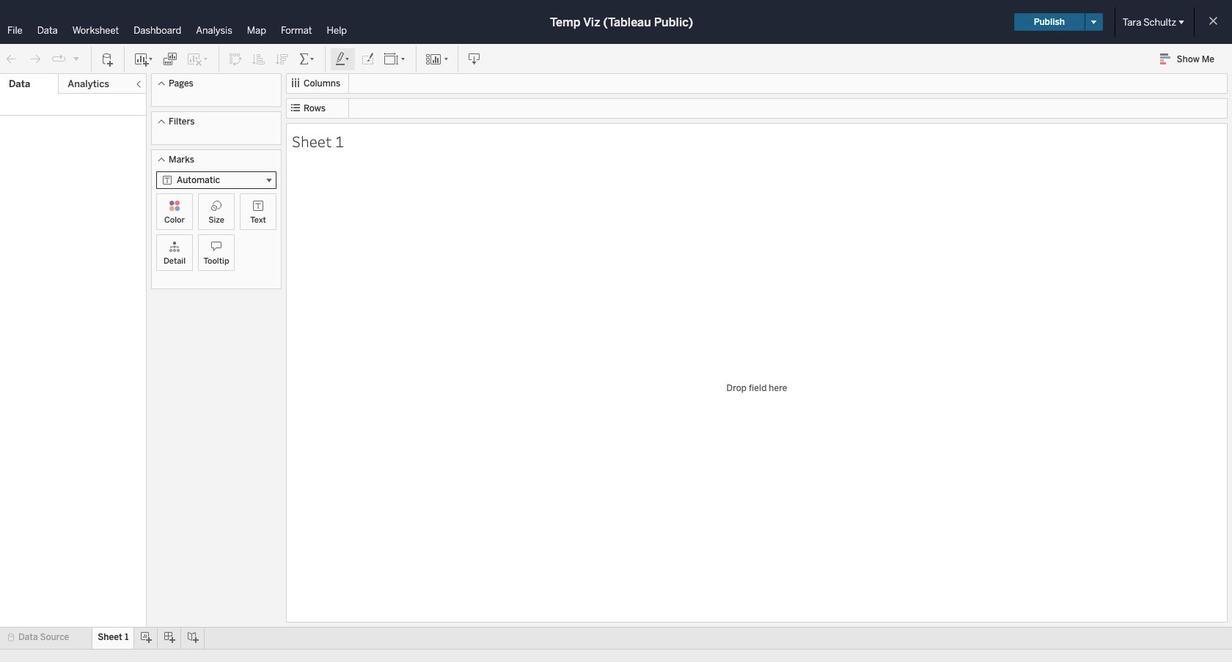 Task type: locate. For each thing, give the bounding box(es) containing it.
duplicate image
[[163, 52, 177, 66]]

new worksheet image
[[133, 52, 154, 66]]

swap rows and columns image
[[228, 52, 243, 66]]

replay animation image
[[51, 52, 66, 66]]

replay animation image
[[72, 54, 81, 63]]

new data source image
[[100, 52, 115, 66]]

format workbook image
[[360, 52, 375, 66]]



Task type: vqa. For each thing, say whether or not it's contained in the screenshot.
workbook
no



Task type: describe. For each thing, give the bounding box(es) containing it.
collapse image
[[134, 80, 143, 89]]

undo image
[[4, 52, 19, 66]]

clear sheet image
[[186, 52, 210, 66]]

sort ascending image
[[252, 52, 266, 66]]

sort descending image
[[275, 52, 290, 66]]

show/hide cards image
[[425, 52, 449, 66]]

totals image
[[298, 52, 316, 66]]

highlight image
[[334, 52, 351, 66]]

redo image
[[28, 52, 43, 66]]

fit image
[[384, 52, 407, 66]]

download image
[[467, 52, 482, 66]]



